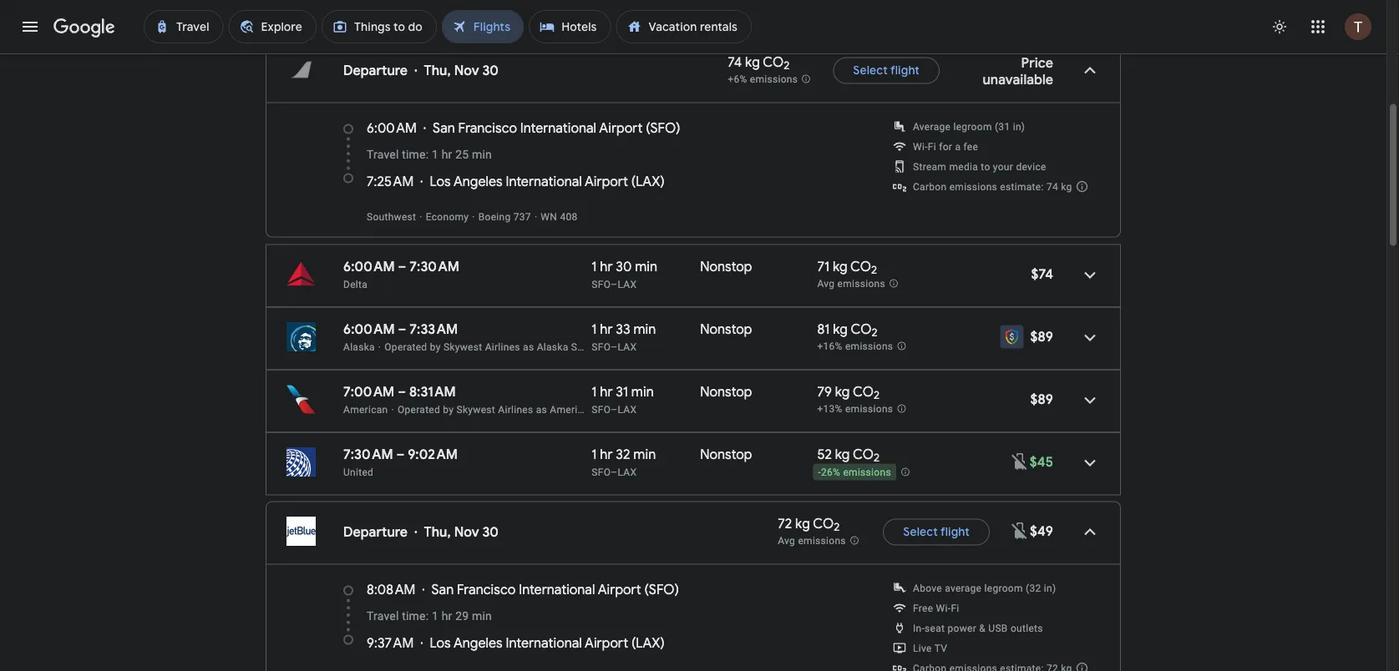 Task type: describe. For each thing, give the bounding box(es) containing it.
kg for 71
[[833, 258, 848, 275]]

los angeles international airport ( lax ) for 7:25 am
[[430, 173, 665, 190]]

prices
[[266, 13, 295, 25]]

your
[[993, 161, 1014, 173]]

9:37 am
[[367, 635, 414, 652]]

carbon emissions estimate: 74 kg
[[913, 181, 1072, 193]]

2 for 79
[[874, 389, 880, 403]]

7:00 am – 8:31 am
[[343, 383, 456, 401]]

above average legroom (32 in)
[[913, 583, 1056, 594]]

Arrival time: 9:02 AM. text field
[[408, 446, 458, 463]]

lax for 33
[[618, 341, 637, 353]]

hr for 1 hr 33 min
[[600, 321, 613, 338]]

avg emissions for 71
[[817, 278, 886, 290]]

nonstop flight. element for 1 hr 30 min
[[700, 258, 752, 278]]

+13% emissions
[[817, 404, 893, 415]]

skywest for alaska
[[444, 341, 482, 353]]

1 horizontal spatial fi
[[951, 603, 960, 615]]

1 inside 1 hr 33 min sfo – lax
[[592, 321, 597, 338]]

1 vertical spatial wi-
[[936, 603, 951, 615]]

( for 9:37 am
[[632, 635, 636, 652]]

+16% emissions
[[817, 341, 893, 353]]

2 for 81
[[872, 326, 878, 340]]

min for 1 hr 30 min
[[635, 258, 658, 275]]

sfo for 1 hr 33 min
[[592, 341, 611, 353]]

Departure time: 8:08 AM. text field
[[367, 582, 416, 599]]

leaves san francisco international airport at 6:00 am on thursday, november 30 and arrives at los angeles international airport at 7:30 am on thursday, november 30. element
[[343, 258, 459, 275]]

assistance
[[740, 13, 790, 25]]

– inside 1 hr 30 min sfo – lax
[[611, 279, 618, 290]]

1 inside 1 hr 30 min sfo – lax
[[592, 258, 597, 275]]

thu, nov 30 for 6:00 am
[[424, 62, 499, 79]]

eagle
[[597, 404, 623, 416]]

carbon
[[913, 181, 947, 193]]

power
[[948, 623, 977, 635]]

avg for 72
[[778, 536, 796, 547]]

by for operated by skywest airlines as alaska skywest
[[430, 341, 441, 353]]

33
[[616, 321, 631, 338]]

international for 9:37 am
[[506, 635, 582, 652]]

Departure time: 7:30 AM. text field
[[343, 446, 393, 463]]

min for 1 hr 32 min
[[634, 446, 656, 463]]

select flight button for 74
[[833, 51, 940, 91]]

7:30 am – 9:02 am united
[[343, 446, 458, 478]]

1 vertical spatial for
[[939, 141, 953, 152]]

1 hr 31 min sfo – lax
[[592, 383, 654, 416]]

2 american from the left
[[550, 404, 595, 416]]

sfo for 1 hr 31 min
[[592, 404, 611, 416]]

passenger assistance button
[[687, 13, 790, 25]]

Departure time: 6:00 AM. text field
[[343, 321, 395, 338]]

1 hr 33 min sfo – lax
[[592, 321, 656, 353]]

kg for 72
[[795, 515, 810, 533]]

-26% emissions
[[818, 467, 891, 479]]

2 alaska from the left
[[537, 341, 569, 353]]

san for 8:08 am
[[431, 582, 454, 599]]

travel time: 1 hr 25 min
[[367, 148, 492, 162]]

6:00 am – 7:30 am delta
[[343, 258, 459, 290]]

6:00 am for 6:00 am
[[367, 119, 417, 137]]

$45
[[1030, 454, 1054, 471]]

1 fees from the left
[[412, 13, 433, 25]]

francisco for 8:08 am
[[457, 582, 516, 599]]

7:30 am inside 7:30 am – 9:02 am united
[[343, 446, 393, 463]]

total duration 1 hr 33 min. element
[[592, 321, 700, 340]]

a
[[955, 141, 961, 152]]

25
[[455, 148, 469, 162]]

average
[[945, 583, 982, 594]]

+13%
[[817, 404, 843, 415]]

7:33 am
[[410, 321, 458, 338]]

+16%
[[817, 341, 843, 353]]

sfo for 1 hr 32 min
[[592, 467, 611, 478]]

by for operated by skywest airlines as american eagle
[[443, 404, 454, 416]]

737
[[514, 211, 531, 223]]

&
[[979, 623, 986, 635]]

49 US dollars text field
[[1030, 523, 1054, 540]]

1 inside 1 hr 32 min sfo – lax
[[592, 446, 597, 463]]

this price for this flight doesn't include overhead bin access. if you need a carry-on bag, use the bags filter to update prices. image
[[1010, 521, 1030, 541]]

$49
[[1030, 523, 1054, 540]]

hr for 1 hr 32 min
[[600, 446, 613, 463]]

co for 74
[[763, 53, 784, 71]]

airport for 7:25 am
[[585, 173, 628, 190]]

select flight for 74
[[853, 63, 920, 78]]

31
[[616, 383, 628, 401]]

change appearance image
[[1260, 7, 1300, 47]]

emissions for 71
[[838, 278, 886, 290]]

– inside 1 hr 33 min sfo – lax
[[611, 341, 618, 353]]

total duration 1 hr 31 min. element
[[592, 383, 700, 403]]

adult.
[[460, 13, 487, 25]]

72
[[778, 515, 792, 533]]

kg for 79
[[835, 383, 850, 401]]

as for alaska
[[523, 341, 534, 353]]

2 fees from the left
[[612, 13, 632, 25]]

nonstop flight. element for 1 hr 32 min
[[700, 446, 752, 466]]

0 horizontal spatial  image
[[378, 341, 381, 353]]

to
[[981, 161, 991, 173]]

26%
[[821, 467, 841, 479]]

and
[[571, 13, 589, 25]]

0 vertical spatial legroom
[[954, 121, 992, 132]]

1 alaska from the left
[[343, 341, 375, 353]]

+6% emissions
[[728, 74, 798, 85]]

live tv
[[913, 643, 948, 655]]

2 for 72
[[834, 521, 840, 535]]

operated by skywest airlines as alaska skywest
[[385, 341, 611, 353]]

Departure time: 6:00 AM. text field
[[367, 119, 417, 137]]

southwest
[[367, 211, 416, 223]]

skywest for american
[[457, 404, 495, 416]]

sfo for 1 hr 30 min
[[592, 279, 611, 290]]

in-
[[913, 623, 925, 635]]

hr for 1 hr 30 min
[[600, 258, 613, 275]]

emissions for 72
[[798, 536, 846, 547]]

+
[[404, 13, 410, 25]]

kg for 74
[[745, 53, 760, 71]]

emissions for 79
[[845, 404, 893, 415]]

min for 1 hr 33 min
[[634, 321, 656, 338]]

economy
[[426, 211, 469, 223]]

price unavailable
[[983, 54, 1054, 88]]

1 hr 30 min sfo – lax
[[592, 258, 658, 290]]

include
[[298, 13, 332, 25]]

international for 6:00 am
[[520, 119, 597, 137]]

flight details. leaves san francisco international airport at 6:00 am on thursday, november 30 and arrives at los angeles international airport at 7:33 am on thursday, november 30. image
[[1070, 318, 1110, 358]]

) for 7:25 am
[[660, 173, 665, 190]]

angeles for 9:37 am
[[454, 635, 503, 652]]

wn
[[541, 211, 557, 223]]

2 89 us dollars text field from the top
[[1031, 391, 1054, 408]]

1 hr 32 min sfo – lax
[[592, 446, 656, 478]]

( for 6:00 am
[[646, 119, 650, 137]]

74 kg co 2
[[728, 53, 790, 73]]

outlets
[[1011, 623, 1043, 635]]

main menu image
[[20, 17, 40, 37]]

(31
[[995, 121, 1010, 132]]

kg right estimate:
[[1061, 181, 1072, 193]]

) for 8:08 am
[[675, 582, 679, 599]]

7:30 am inside 6:00 am – 7:30 am delta
[[410, 258, 459, 275]]

74 US dollars text field
[[1031, 266, 1054, 283]]

30 for 72
[[482, 524, 499, 541]]

boeing 737
[[479, 211, 531, 223]]

airport for 9:37 am
[[585, 635, 628, 652]]

select for 72
[[903, 525, 938, 540]]

usb
[[989, 623, 1008, 635]]

leaves san francisco international airport at 6:00 am on thursday, november 30 and arrives at los angeles international airport at 7:33 am on thursday, november 30. element
[[343, 321, 458, 338]]

united
[[343, 467, 374, 478]]

– inside 6:00 am – 7:30 am delta
[[398, 258, 406, 275]]

skywest
[[571, 341, 611, 353]]

carbon emissions estimate: 72 kilograms element
[[913, 663, 1072, 672]]

carbon emissions estimate: 74 kilograms element
[[913, 181, 1072, 193]]

1 american from the left
[[343, 404, 388, 416]]

6:00 am – 7:33 am
[[343, 321, 458, 338]]

52
[[817, 446, 832, 463]]

wi-fi for a fee
[[913, 141, 979, 152]]

0 horizontal spatial for
[[435, 13, 449, 25]]

leaves san francisco international airport at 7:30 am on thursday, november 30 and arrives at los angeles international airport at 9:02 am on thursday, november 30. element
[[343, 446, 458, 463]]

45 US dollars text field
[[1030, 454, 1054, 471]]

30 for 74
[[482, 62, 499, 79]]

san francisco international airport ( sfo ) for 6:00 am
[[433, 119, 681, 137]]

francisco for 6:00 am
[[458, 119, 517, 137]]

+6%
[[728, 74, 747, 85]]

operated by skywest airlines as american eagle
[[398, 404, 623, 416]]

thu, nov 30 for 8:08 am
[[424, 524, 499, 541]]

81
[[817, 321, 830, 338]]

above
[[913, 583, 942, 594]]

79 kg co 2
[[817, 383, 880, 403]]

co for 72
[[813, 515, 834, 533]]

nonstop for 1 hr 33 min
[[700, 321, 752, 338]]

required
[[334, 13, 373, 25]]

price
[[1021, 54, 1054, 71]]

free wi-fi
[[913, 603, 960, 615]]

52 kg co 2
[[817, 446, 880, 466]]

airlines for alaska
[[485, 341, 520, 353]]

7:25 am
[[367, 173, 414, 190]]

2 for 74
[[784, 59, 790, 73]]

charges
[[531, 13, 569, 25]]

unavailable
[[983, 71, 1054, 88]]

select flight for 72
[[903, 525, 970, 540]]

emissions for 81
[[845, 341, 893, 353]]

kg for 52
[[835, 446, 850, 463]]



Task type: locate. For each thing, give the bounding box(es) containing it.
departure for 6:00 am
[[343, 62, 408, 79]]

2 inside 81 kg co 2
[[872, 326, 878, 340]]

hr inside 1 hr 32 min sfo – lax
[[600, 446, 613, 463]]

7:00 am
[[343, 383, 395, 401]]

2 up +16% emissions at the right of page
[[872, 326, 878, 340]]

departure down 'taxes'
[[343, 62, 408, 79]]

0 vertical spatial in)
[[1013, 121, 1025, 132]]

32
[[616, 446, 630, 463]]

0 vertical spatial fi
[[928, 141, 937, 152]]

1 nonstop flight. element from the top
[[700, 258, 752, 278]]

los down travel time: 1 hr 29 min
[[430, 635, 451, 652]]

7:30 am down economy
[[410, 258, 459, 275]]

for left the a
[[939, 141, 953, 152]]

by down arrival time: 8:31 am. text box
[[443, 404, 454, 416]]

avg down 72
[[778, 536, 796, 547]]

stream media to your device
[[913, 161, 1047, 173]]

select
[[853, 63, 888, 78], [903, 525, 938, 540]]

2 inside the 72 kg co 2
[[834, 521, 840, 535]]

los angeles international airport ( lax ) for 9:37 am
[[430, 635, 665, 652]]

2 up -26% emissions in the bottom of the page
[[874, 451, 880, 466]]

3 nonstop from the top
[[700, 383, 752, 401]]

1 vertical spatial in)
[[1044, 583, 1056, 594]]

kg right 79
[[835, 383, 850, 401]]

angeles down the 25
[[454, 173, 503, 190]]

average legroom (31 in)
[[913, 121, 1025, 132]]

min
[[472, 148, 492, 162], [635, 258, 658, 275], [634, 321, 656, 338], [631, 383, 654, 401], [634, 446, 656, 463], [472, 610, 492, 624]]

total duration 1 hr 32 min. element
[[592, 446, 700, 466]]

emissions down 52 kg co 2
[[843, 467, 891, 479]]

1 time: from the top
[[402, 148, 429, 162]]

select flight
[[853, 63, 920, 78], [903, 525, 970, 540]]

wi- up stream
[[913, 141, 928, 152]]

may
[[635, 13, 654, 25]]

min right the 31
[[631, 383, 654, 401]]

1 vertical spatial francisco
[[457, 582, 516, 599]]

0 vertical spatial san francisco international airport ( sfo )
[[433, 119, 681, 137]]

media
[[950, 161, 978, 173]]

thu, for 6:00 am
[[424, 62, 451, 79]]

– down the 31
[[611, 404, 618, 416]]

4 nonstop flight. element from the top
[[700, 446, 752, 466]]

0 horizontal spatial american
[[343, 404, 388, 416]]

angeles down 29
[[454, 635, 503, 652]]

estimate:
[[1000, 181, 1044, 193]]

nonstop flight. element
[[700, 258, 752, 278], [700, 321, 752, 340], [700, 383, 752, 403], [700, 446, 752, 466]]

1 vertical spatial san francisco international airport ( sfo )
[[431, 582, 679, 599]]

fees right bag
[[612, 13, 632, 25]]

min right 32
[[634, 446, 656, 463]]

lax
[[636, 173, 660, 190], [618, 279, 637, 290], [618, 341, 637, 353], [618, 404, 637, 416], [618, 467, 637, 478], [636, 635, 660, 652]]

co inside 74 kg co 2
[[763, 53, 784, 71]]

$74
[[1031, 266, 1054, 283]]

6:00 am up travel time: 1 hr 25 min
[[367, 119, 417, 137]]

time: down 8:08 am
[[402, 610, 429, 624]]

san up travel time: 1 hr 29 min
[[431, 582, 454, 599]]

avg for 71
[[817, 278, 835, 290]]

1 horizontal spatial wi-
[[936, 603, 951, 615]]

san
[[433, 119, 455, 137], [431, 582, 454, 599]]

kg up +6% emissions
[[745, 53, 760, 71]]

san up travel time: 1 hr 25 min
[[433, 119, 455, 137]]

Arrival time: 9:37 AM. text field
[[367, 635, 414, 652]]

1 horizontal spatial as
[[536, 404, 547, 416]]

Departure time: 6:00 AM. text field
[[343, 258, 395, 275]]

0 horizontal spatial by
[[430, 341, 441, 353]]

1 vertical spatial select
[[903, 525, 938, 540]]

fee
[[964, 141, 979, 152]]

1 nov from the top
[[454, 62, 479, 79]]

kg right the "71" in the right top of the page
[[833, 258, 848, 275]]

1 vertical spatial thu, nov 30
[[424, 524, 499, 541]]

6:00 am
[[367, 119, 417, 137], [343, 258, 395, 275], [343, 321, 395, 338]]

co for 81
[[851, 321, 872, 338]]

1 thu, from the top
[[424, 62, 451, 79]]

select for 74
[[853, 63, 888, 78]]

0 vertical spatial operated
[[385, 341, 427, 353]]

lax inside 1 hr 32 min sfo – lax
[[618, 467, 637, 478]]

29
[[455, 610, 469, 624]]

emissions down the 72 kg co 2
[[798, 536, 846, 547]]

passenger
[[687, 13, 737, 25]]

0 horizontal spatial 7:30 am
[[343, 446, 393, 463]]

2 los from the top
[[430, 635, 451, 652]]

kg inside 71 kg co 2
[[833, 258, 848, 275]]

74 inside 74 kg co 2
[[728, 53, 742, 71]]

angeles
[[454, 173, 503, 190], [454, 635, 503, 652]]

0 vertical spatial select flight button
[[833, 51, 940, 91]]

min inside 1 hr 30 min sfo – lax
[[635, 258, 658, 275]]

as for american
[[536, 404, 547, 416]]

Arrival time: 7:33 AM. text field
[[410, 321, 458, 338]]

fi
[[928, 141, 937, 152], [951, 603, 960, 615]]

nov
[[454, 62, 479, 79], [454, 524, 479, 541]]

–
[[398, 258, 406, 275], [611, 279, 618, 290], [398, 321, 406, 338], [611, 341, 618, 353], [398, 383, 406, 401], [611, 404, 618, 416], [396, 446, 405, 463], [611, 467, 618, 478]]

departure up departure time: 8:08 am. text box
[[343, 524, 408, 541]]

co inside 79 kg co 2
[[853, 383, 874, 401]]

as left skywest
[[523, 341, 534, 353]]

1 vertical spatial travel
[[367, 610, 399, 624]]

min inside 1 hr 31 min sfo – lax
[[631, 383, 654, 401]]

0 vertical spatial time:
[[402, 148, 429, 162]]

avg
[[817, 278, 835, 290], [778, 536, 796, 547]]

by
[[430, 341, 441, 353], [443, 404, 454, 416]]

2 thu, nov 30 from the top
[[424, 524, 499, 541]]

89 US dollars text field
[[1031, 328, 1054, 345], [1031, 391, 1054, 408]]

Arrival time: 8:31 AM. text field
[[409, 383, 456, 401]]

thu, for 8:08 am
[[424, 524, 451, 541]]

0 vertical spatial francisco
[[458, 119, 517, 137]]

co for 52
[[853, 446, 874, 463]]

travel for 6:00 am
[[367, 148, 399, 162]]

$89
[[1031, 328, 1054, 345], [1031, 391, 1054, 408]]

co inside 81 kg co 2
[[851, 321, 872, 338]]

emissions down 81 kg co 2 at right
[[845, 341, 893, 353]]

san francisco international airport ( sfo ) for 8:08 am
[[431, 582, 679, 599]]

kg right 81
[[833, 321, 848, 338]]

1 vertical spatial 89 us dollars text field
[[1031, 391, 1054, 408]]

travel for 8:08 am
[[367, 610, 399, 624]]

1 horizontal spatial in)
[[1044, 583, 1056, 594]]

2 for 71
[[872, 263, 877, 278]]

1 horizontal spatial avg
[[817, 278, 835, 290]]

skywest up 9:02 am
[[457, 404, 495, 416]]

$89 left flight details. leaves san francisco international airport at 6:00 am on thursday, november 30 and arrives at los angeles international airport at 7:33 am on thursday, november 30. icon
[[1031, 328, 1054, 345]]

international for 7:25 am
[[506, 173, 582, 190]]

2 inside 74 kg co 2
[[784, 59, 790, 73]]

time: down 6:00 am text box
[[402, 148, 429, 162]]

tv
[[935, 643, 948, 655]]

co up -26% emissions in the bottom of the page
[[853, 446, 874, 463]]

operated down 6:00 am – 7:33 am
[[385, 341, 427, 353]]

30
[[482, 62, 499, 79], [616, 258, 632, 275], [482, 524, 499, 541]]

los for 7:25 am
[[430, 173, 451, 190]]

0 horizontal spatial as
[[523, 341, 534, 353]]

0 vertical spatial los angeles international airport ( lax )
[[430, 173, 665, 190]]

co inside 52 kg co 2
[[853, 446, 874, 463]]

) for 6:00 am
[[676, 119, 681, 137]]

1 thu, nov 30 from the top
[[424, 62, 499, 79]]

71 kg co 2
[[817, 258, 877, 278]]

kg inside 81 kg co 2
[[833, 321, 848, 338]]

– inside 1 hr 31 min sfo – lax
[[611, 404, 618, 416]]

lax for 30
[[618, 279, 637, 290]]

thu,
[[424, 62, 451, 79], [424, 524, 451, 541]]

avg emissions down 71 kg co 2
[[817, 278, 886, 290]]

leaves san francisco international airport at 7:00 am on thursday, november 30 and arrives at los angeles international airport at 8:31 am on thursday, november 30. element
[[343, 383, 456, 401]]

0 vertical spatial select
[[853, 63, 888, 78]]

time: for 6:00 am
[[402, 148, 429, 162]]

co right 72
[[813, 515, 834, 533]]

co up +6% emissions
[[763, 53, 784, 71]]

kg inside 79 kg co 2
[[835, 383, 850, 401]]

– left 7:30 am text field
[[398, 258, 406, 275]]

emissions down 71 kg co 2
[[838, 278, 886, 290]]

time: for 8:08 am
[[402, 610, 429, 624]]

sfo inside 1 hr 32 min sfo – lax
[[592, 467, 611, 478]]

79
[[817, 383, 832, 401]]

1 vertical spatial as
[[536, 404, 547, 416]]

prices include required taxes + fees for 1 adult. optional charges and bag fees may apply. passenger assistance
[[266, 13, 790, 25]]

kg right 72
[[795, 515, 810, 533]]

nonstop for 1 hr 30 min
[[700, 258, 752, 275]]

6:00 am for 6:00 am – 7:30 am delta
[[343, 258, 395, 275]]

optional
[[489, 13, 529, 25]]

min right 29
[[472, 610, 492, 624]]

2 los angeles international airport ( lax ) from the top
[[430, 635, 665, 652]]

2 $89 from the top
[[1031, 391, 1054, 408]]

hr inside 1 hr 31 min sfo – lax
[[600, 383, 613, 401]]

min inside 1 hr 33 min sfo – lax
[[634, 321, 656, 338]]

0 horizontal spatial alaska
[[343, 341, 375, 353]]

– left 7:33 am
[[398, 321, 406, 338]]

min for 1 hr 31 min
[[631, 383, 654, 401]]

1 vertical spatial 30
[[616, 258, 632, 275]]

1 vertical spatial los
[[430, 635, 451, 652]]

lax inside 1 hr 33 min sfo – lax
[[618, 341, 637, 353]]

0 vertical spatial travel
[[367, 148, 399, 162]]

operated for operated by skywest airlines as alaska skywest
[[385, 341, 427, 353]]

airlines for american
[[498, 404, 533, 416]]

2 thu, from the top
[[424, 524, 451, 541]]

1 vertical spatial $89
[[1031, 391, 1054, 408]]

0 vertical spatial avg emissions
[[817, 278, 886, 290]]

lax inside 1 hr 30 min sfo – lax
[[618, 279, 637, 290]]

2 time: from the top
[[402, 610, 429, 624]]

2 right the "71" in the right top of the page
[[872, 263, 877, 278]]

 image
[[535, 211, 537, 223], [378, 341, 381, 353]]

4 nonstop from the top
[[700, 446, 752, 463]]

Arrival time: 7:30 AM. text field
[[410, 258, 459, 275]]

american left eagle
[[550, 404, 595, 416]]

1 vertical spatial time:
[[402, 610, 429, 624]]

los down travel time: 1 hr 25 min
[[430, 173, 451, 190]]

1 horizontal spatial 74
[[1047, 181, 1059, 193]]

0 horizontal spatial avg
[[778, 536, 796, 547]]

1
[[451, 13, 457, 25], [432, 148, 439, 162], [592, 258, 597, 275], [592, 321, 597, 338], [592, 383, 597, 401], [592, 446, 597, 463], [432, 610, 439, 624]]

1 horizontal spatial 7:30 am
[[410, 258, 459, 275]]

– down the 33
[[611, 341, 618, 353]]

min inside 1 hr 32 min sfo – lax
[[634, 446, 656, 463]]

2 nov from the top
[[454, 524, 479, 541]]

emissions down 74 kg co 2
[[750, 74, 798, 85]]

0 vertical spatial $89
[[1031, 328, 1054, 345]]

89 us dollars text field left flight details. leaves san francisco international airport at 6:00 am on thursday, november 30 and arrives at los angeles international airport at 7:33 am on thursday, november 30. icon
[[1031, 328, 1054, 345]]

– inside 1 hr 32 min sfo – lax
[[611, 467, 618, 478]]

1 vertical spatial nov
[[454, 524, 479, 541]]

wi- right free
[[936, 603, 951, 615]]

international
[[520, 119, 597, 137], [506, 173, 582, 190], [519, 582, 595, 599], [506, 635, 582, 652]]

30 inside 1 hr 30 min sfo – lax
[[616, 258, 632, 275]]

1 $89 from the top
[[1031, 328, 1054, 345]]

select flight up above
[[903, 525, 970, 540]]

select flight button
[[833, 51, 940, 91], [883, 513, 990, 553]]

sfo inside 1 hr 31 min sfo – lax
[[592, 404, 611, 416]]

0 vertical spatial flight
[[891, 63, 920, 78]]

wn 408
[[541, 211, 578, 223]]

travel up 7:25 am text box
[[367, 148, 399, 162]]

89 us dollars text field left flight details. leaves san francisco international airport at 7:00 am on thursday, november 30 and arrives at los angeles international airport at 8:31 am on thursday, november 30. image
[[1031, 391, 1054, 408]]

stream
[[913, 161, 947, 173]]

2 nonstop flight. element from the top
[[700, 321, 752, 340]]

74 up +6%
[[728, 53, 742, 71]]

skywest down arrival time: 7:33 am. "text box"
[[444, 341, 482, 353]]

0 vertical spatial as
[[523, 341, 534, 353]]

international for 8:08 am
[[519, 582, 595, 599]]

min right the 25
[[472, 148, 492, 162]]

operated down arrival time: 8:31 am. text box
[[398, 404, 440, 416]]

1 horizontal spatial by
[[443, 404, 454, 416]]

co inside 71 kg co 2
[[851, 258, 872, 275]]

8:31 am
[[409, 383, 456, 401]]

1 horizontal spatial for
[[939, 141, 953, 152]]

airport
[[599, 119, 643, 137], [585, 173, 628, 190], [598, 582, 641, 599], [585, 635, 628, 652]]

2 right 72
[[834, 521, 840, 535]]

1 los from the top
[[430, 173, 451, 190]]

7:30 am up united on the left of page
[[343, 446, 393, 463]]

legroom up fee on the top right of page
[[954, 121, 992, 132]]

– down 32
[[611, 467, 618, 478]]

fi up power
[[951, 603, 960, 615]]

kg inside 74 kg co 2
[[745, 53, 760, 71]]

0 vertical spatial thu,
[[424, 62, 451, 79]]

francisco up the 25
[[458, 119, 517, 137]]

1 vertical spatial operated
[[398, 404, 440, 416]]

 image down departure time: 6:00 am. text box in the left of the page
[[378, 341, 381, 353]]

kg
[[745, 53, 760, 71], [1061, 181, 1072, 193], [833, 258, 848, 275], [833, 321, 848, 338], [835, 383, 850, 401], [835, 446, 850, 463], [795, 515, 810, 533]]

1 vertical spatial avg emissions
[[778, 536, 846, 547]]

0 vertical spatial avg
[[817, 278, 835, 290]]

1 horizontal spatial select
[[903, 525, 938, 540]]

legroom left (32
[[985, 583, 1023, 594]]

1 vertical spatial airlines
[[498, 404, 533, 416]]

8:08 am
[[367, 582, 416, 599]]

nonstop for 1 hr 31 min
[[700, 383, 752, 401]]

airlines up operated by skywest airlines as american eagle
[[485, 341, 520, 353]]

nov for 6:00 am
[[454, 62, 479, 79]]

0 vertical spatial departure
[[343, 62, 408, 79]]

emissions down stream media to your device at the right
[[950, 181, 998, 193]]

travel up "9:37 am"
[[367, 610, 399, 624]]

0 vertical spatial san
[[433, 119, 455, 137]]

1 vertical spatial skywest
[[457, 404, 495, 416]]

1 vertical spatial angeles
[[454, 635, 503, 652]]

skywest
[[444, 341, 482, 353], [457, 404, 495, 416]]

flight for 74
[[891, 63, 920, 78]]

thu, nov 30 down adult.
[[424, 62, 499, 79]]

– right 7:30 am text box
[[396, 446, 405, 463]]

flight details. leaves san francisco international airport at 7:30 am on thursday, november 30 and arrives at los angeles international airport at 9:02 am on thursday, november 30. image
[[1070, 443, 1110, 483]]

Arrival time: 7:25 AM. text field
[[367, 173, 414, 190]]

( for 7:25 am
[[632, 173, 636, 190]]

emissions
[[750, 74, 798, 85], [950, 181, 998, 193], [838, 278, 886, 290], [845, 341, 893, 353], [845, 404, 893, 415], [843, 467, 891, 479], [798, 536, 846, 547]]

0 vertical spatial 30
[[482, 62, 499, 79]]

hr inside 1 hr 30 min sfo – lax
[[600, 258, 613, 275]]

6:00 am down delta
[[343, 321, 395, 338]]

bag fees button
[[592, 13, 632, 25]]

0 vertical spatial los
[[430, 173, 451, 190]]

in) right the (31
[[1013, 121, 1025, 132]]

1 vertical spatial select flight button
[[883, 513, 990, 553]]

0 horizontal spatial select
[[853, 63, 888, 78]]

avg emissions for 72
[[778, 536, 846, 547]]

1 vertical spatial select flight
[[903, 525, 970, 540]]

0 vertical spatial nov
[[454, 62, 479, 79]]

select flight button up average
[[833, 51, 940, 91]]

wi-
[[913, 141, 928, 152], [936, 603, 951, 615]]

1 vertical spatial flight
[[941, 525, 970, 540]]

fees right +
[[412, 13, 433, 25]]

nov for 8:08 am
[[454, 524, 479, 541]]

francisco up 29
[[457, 582, 516, 599]]

1 travel from the top
[[367, 148, 399, 162]]

0 vertical spatial skywest
[[444, 341, 482, 353]]

1 horizontal spatial  image
[[535, 211, 537, 223]]

airport for 6:00 am
[[599, 119, 643, 137]]

co right the "71" in the right top of the page
[[851, 258, 872, 275]]

2 inside 79 kg co 2
[[874, 389, 880, 403]]

9:02 am
[[408, 446, 458, 463]]

0 vertical spatial 89 us dollars text field
[[1031, 328, 1054, 345]]

operated
[[385, 341, 427, 353], [398, 404, 440, 416]]

flight details. leaves san francisco international airport at 6:00 am on thursday, november 30 and arrives at los angeles international airport at 7:30 am on thursday, november 30. image
[[1070, 255, 1110, 295]]

0 vertical spatial angeles
[[454, 173, 503, 190]]

angeles for 7:25 am
[[454, 173, 503, 190]]

nonstop flight. element for 1 hr 31 min
[[700, 383, 752, 403]]

san for 6:00 am
[[433, 119, 455, 137]]

operated for operated by skywest airlines as american eagle
[[398, 404, 440, 416]]

2 vertical spatial 30
[[482, 524, 499, 541]]

emissions for 74
[[750, 74, 798, 85]]

1 vertical spatial 74
[[1047, 181, 1059, 193]]

(32
[[1026, 583, 1041, 594]]

1 horizontal spatial flight
[[941, 525, 970, 540]]

average
[[913, 121, 951, 132]]

airlines down operated by skywest airlines as alaska skywest
[[498, 404, 533, 416]]

flight for 72
[[941, 525, 970, 540]]

2 departure from the top
[[343, 524, 408, 541]]

as
[[523, 341, 534, 353], [536, 404, 547, 416]]

american down '7:00 am'
[[343, 404, 388, 416]]

in-seat power & usb outlets
[[913, 623, 1043, 635]]

kg for 81
[[833, 321, 848, 338]]

6:00 am for 6:00 am – 7:33 am
[[343, 321, 395, 338]]

6:00 am inside 6:00 am – 7:30 am delta
[[343, 258, 395, 275]]

81 kg co 2
[[817, 321, 878, 340]]

2 inside 52 kg co 2
[[874, 451, 880, 466]]

as left eagle
[[536, 404, 547, 416]]

1 89 us dollars text field from the top
[[1031, 328, 1054, 345]]

0 horizontal spatial flight
[[891, 63, 920, 78]]

1 vertical spatial  image
[[378, 341, 381, 353]]

flight
[[891, 63, 920, 78], [941, 525, 970, 540]]

0 vertical spatial 74
[[728, 53, 742, 71]]

2 nonstop from the top
[[700, 321, 752, 338]]

) for 9:37 am
[[660, 635, 665, 652]]

los angeles international airport ( lax )
[[430, 173, 665, 190], [430, 635, 665, 652]]

6:00 am up delta
[[343, 258, 395, 275]]

min right the 33
[[634, 321, 656, 338]]

1 horizontal spatial alaska
[[537, 341, 569, 353]]

1 vertical spatial 6:00 am
[[343, 258, 395, 275]]

– left arrival time: 8:31 am. text box
[[398, 383, 406, 401]]

by down 7:33 am
[[430, 341, 441, 353]]

0 horizontal spatial 74
[[728, 53, 742, 71]]

3 nonstop flight. element from the top
[[700, 383, 752, 403]]

1 vertical spatial departure
[[343, 524, 408, 541]]

select flight button up above
[[883, 513, 990, 553]]

1 vertical spatial avg
[[778, 536, 796, 547]]

lax for 31
[[618, 404, 637, 416]]

1 inside 1 hr 31 min sfo – lax
[[592, 383, 597, 401]]

1 vertical spatial by
[[443, 404, 454, 416]]

nonstop flight. element for 1 hr 33 min
[[700, 321, 752, 340]]

2 up +13% emissions
[[874, 389, 880, 403]]

travel time: 1 hr 29 min
[[367, 610, 492, 624]]

0 vertical spatial wi-
[[913, 141, 928, 152]]

for left adult.
[[435, 13, 449, 25]]

– inside 7:30 am – 9:02 am united
[[396, 446, 405, 463]]

device
[[1016, 161, 1047, 173]]

boeing
[[479, 211, 511, 223]]

total duration 1 hr 30 min. element
[[592, 258, 700, 278]]

free
[[913, 603, 934, 615]]

2 vertical spatial 6:00 am
[[343, 321, 395, 338]]

sfo inside 1 hr 33 min sfo – lax
[[592, 341, 611, 353]]

0 horizontal spatial fees
[[412, 13, 433, 25]]

0 horizontal spatial wi-
[[913, 141, 928, 152]]

72 kg co 2
[[778, 515, 840, 535]]

0 horizontal spatial fi
[[928, 141, 937, 152]]

0 vertical spatial by
[[430, 341, 441, 353]]

0 vertical spatial 6:00 am
[[367, 119, 417, 137]]

1 vertical spatial legroom
[[985, 583, 1023, 594]]

alaska left skywest
[[537, 341, 569, 353]]

0 vertical spatial  image
[[535, 211, 537, 223]]

departure
[[343, 62, 408, 79], [343, 524, 408, 541]]

fi down average
[[928, 141, 937, 152]]

1 horizontal spatial fees
[[612, 13, 632, 25]]

1 los angeles international airport ( lax ) from the top
[[430, 173, 665, 190]]

flight details. leaves san francisco international airport at 7:00 am on thursday, november 30 and arrives at los angeles international airport at 8:31 am on thursday, november 30. image
[[1070, 381, 1110, 421]]

2 travel from the top
[[367, 610, 399, 624]]

apply.
[[657, 13, 685, 25]]

$89 left flight details. leaves san francisco international airport at 7:00 am on thursday, november 30 and arrives at los angeles international airport at 8:31 am on thursday, november 30. image
[[1031, 391, 1054, 408]]

min up total duration 1 hr 33 min. element
[[635, 258, 658, 275]]

0 vertical spatial 7:30 am
[[410, 258, 459, 275]]

1 vertical spatial fi
[[951, 603, 960, 615]]

travel
[[367, 148, 399, 162], [367, 610, 399, 624]]

avg down the "71" in the right top of the page
[[817, 278, 835, 290]]

this price for this flight doesn't include overhead bin access. if you need a carry-on bag, use the bags filter to update prices. image
[[1010, 452, 1030, 472]]

kg inside the 72 kg co 2
[[795, 515, 810, 533]]

2 inside 71 kg co 2
[[872, 263, 877, 278]]

co inside the 72 kg co 2
[[813, 515, 834, 533]]

bag
[[592, 13, 609, 25]]

avg emissions down the 72 kg co 2
[[778, 536, 846, 547]]

0 horizontal spatial in)
[[1013, 121, 1025, 132]]

kg inside 52 kg co 2
[[835, 446, 850, 463]]

hr inside 1 hr 33 min sfo – lax
[[600, 321, 613, 338]]

los for 9:37 am
[[430, 635, 451, 652]]

select flight button for 72
[[883, 513, 990, 553]]

taxes
[[376, 13, 401, 25]]

co for 79
[[853, 383, 874, 401]]

los
[[430, 173, 451, 190], [430, 635, 451, 652]]

in) right (32
[[1044, 583, 1056, 594]]

1 vertical spatial thu,
[[424, 524, 451, 541]]

co for 71
[[851, 258, 872, 275]]

0 vertical spatial for
[[435, 13, 449, 25]]

lax inside 1 hr 31 min sfo – lax
[[618, 404, 637, 416]]

1 vertical spatial los angeles international airport ( lax )
[[430, 635, 665, 652]]

thu, nov 30 down 9:02 am "text box"
[[424, 524, 499, 541]]

hr
[[442, 148, 452, 162], [600, 258, 613, 275], [600, 321, 613, 338], [600, 383, 613, 401], [600, 446, 613, 463], [442, 610, 452, 624]]

select flight up average
[[853, 63, 920, 78]]

kg right 52
[[835, 446, 850, 463]]

american
[[343, 404, 388, 416], [550, 404, 595, 416]]

delta
[[343, 279, 368, 290]]

co
[[763, 53, 784, 71], [851, 258, 872, 275], [851, 321, 872, 338], [853, 383, 874, 401], [853, 446, 874, 463], [813, 515, 834, 533]]

hr for 1 hr 31 min
[[600, 383, 613, 401]]

0 vertical spatial thu, nov 30
[[424, 62, 499, 79]]

thu, nov 30
[[424, 62, 499, 79], [424, 524, 499, 541]]

alaska down departure time: 6:00 am. text box in the left of the page
[[343, 341, 375, 353]]

1 departure from the top
[[343, 62, 408, 79]]

0 vertical spatial select flight
[[853, 63, 920, 78]]

2 for 52
[[874, 451, 880, 466]]

$89 for first $89 'text field' from the top
[[1031, 328, 1054, 345]]

Departure time: 7:00 AM. text field
[[343, 383, 395, 401]]

nonstop for 1 hr 32 min
[[700, 446, 752, 463]]

co up +13% emissions
[[853, 383, 874, 401]]

1 vertical spatial 7:30 am
[[343, 446, 393, 463]]

74 right estimate:
[[1047, 181, 1059, 193]]

1 horizontal spatial american
[[550, 404, 595, 416]]

 image left wn
[[535, 211, 537, 223]]

sfo inside 1 hr 30 min sfo – lax
[[592, 279, 611, 290]]

emissions down 79 kg co 2
[[845, 404, 893, 415]]

0 vertical spatial airlines
[[485, 341, 520, 353]]

1 nonstop from the top
[[700, 258, 752, 275]]

departure for 8:08 am
[[343, 524, 408, 541]]



Task type: vqa. For each thing, say whether or not it's contained in the screenshot.
leftmost the American
yes



